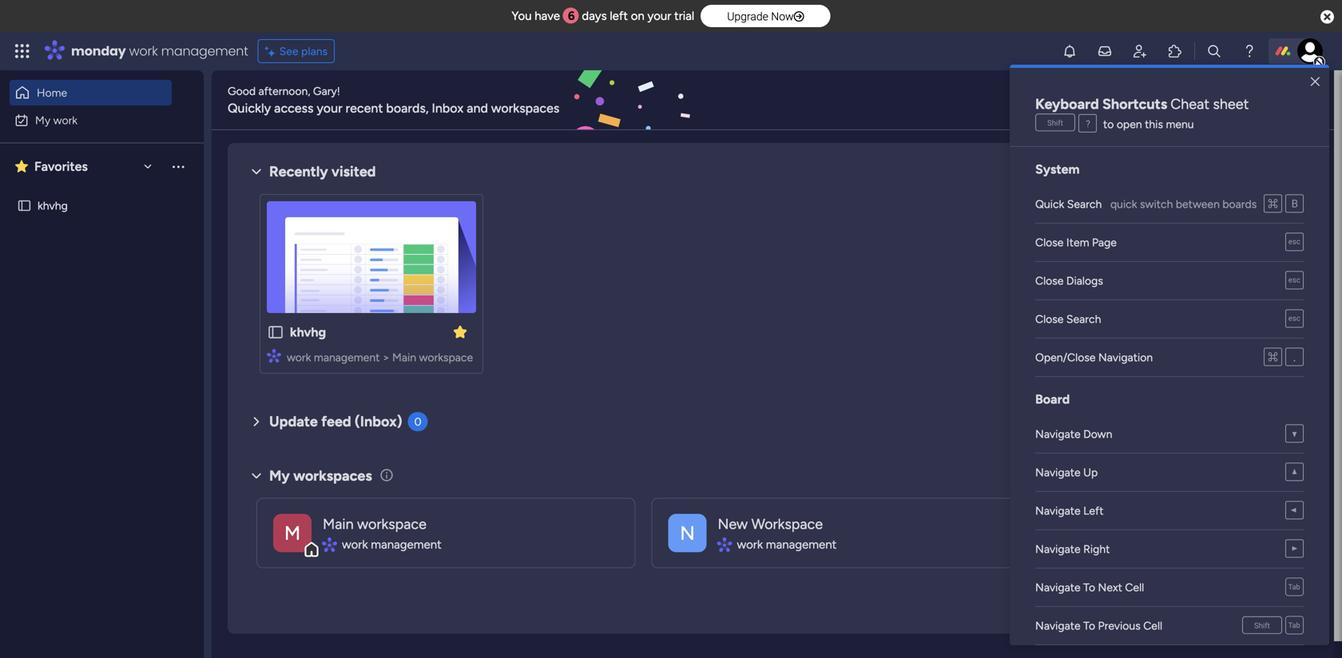 Task type: locate. For each thing, give the bounding box(es) containing it.
cell for navigate to next cell
[[1125, 581, 1144, 594]]

0 vertical spatial my
[[35, 113, 50, 127]]

work
[[129, 42, 158, 60], [53, 113, 78, 127], [287, 351, 311, 364], [342, 537, 368, 552], [737, 537, 763, 552]]

feed
[[321, 413, 351, 430]]

0 vertical spatial your
[[647, 9, 671, 23]]

and left get
[[1172, 528, 1191, 541]]

0 vertical spatial search
[[1266, 93, 1305, 108]]

2 to from the top
[[1083, 619, 1095, 633]]

2 vertical spatial close
[[1035, 312, 1064, 326]]

workspace image
[[273, 514, 312, 552]]

v2 shortcuts tab image
[[1285, 578, 1304, 597], [1285, 617, 1304, 635]]

0 vertical spatial close
[[1035, 236, 1064, 249]]

1 vertical spatial sales
[[1190, 605, 1214, 618]]

boards,
[[386, 101, 429, 116]]

close up open/close
[[1035, 312, 1064, 326]]

0 horizontal spatial your
[[317, 101, 342, 116]]

0 vertical spatial khvhg
[[38, 199, 68, 213]]

2 horizontal spatial your
[[1125, 281, 1150, 296]]

close for close dialogs
[[1035, 274, 1064, 288]]

1 close from the top
[[1035, 236, 1064, 249]]

0 horizontal spatial work management
[[342, 537, 442, 552]]

1 horizontal spatial workspaces
[[491, 101, 559, 116]]

v2 shortcuts command image
[[1264, 348, 1282, 367]]

1 to from the top
[[1083, 581, 1095, 594]]

1 vertical spatial to
[[1083, 619, 1095, 633]]

help image
[[1241, 43, 1257, 59]]

monday work management
[[71, 42, 248, 60]]

visited
[[331, 163, 376, 180]]

quick
[[1229, 93, 1263, 108], [1035, 197, 1064, 211]]

switch
[[1140, 197, 1173, 211]]

0 horizontal spatial public board image
[[17, 198, 32, 213]]

quick search button
[[1203, 84, 1318, 116]]

close dialogs
[[1035, 274, 1103, 288]]

templates
[[1160, 300, 1218, 315], [1193, 335, 1250, 350]]

your down gary!
[[317, 101, 342, 116]]

0 vertical spatial v2 shortcuts tab image
[[1285, 578, 1304, 597]]

home button
[[10, 80, 172, 105]]

to left previous
[[1083, 619, 1095, 633]]

your
[[647, 9, 671, 23], [317, 101, 342, 116], [1125, 281, 1150, 296]]

favorites button
[[11, 153, 159, 180]]

work management down main workspace at the bottom left of the page
[[342, 537, 442, 552]]

inbox image
[[1097, 43, 1113, 59]]

keyboard shortcuts cheat sheet
[[1035, 95, 1249, 113]]

close left dialogs
[[1035, 274, 1064, 288]]

2 close from the top
[[1035, 274, 1064, 288]]

you
[[512, 9, 532, 23]]

learn left how
[[1142, 451, 1169, 465]]

khvhg up work management > main workspace
[[290, 325, 326, 340]]

close for close search
[[1035, 312, 1064, 326]]

navigate for navigate right
[[1035, 542, 1081, 556]]

workspaces right inbox
[[491, 101, 559, 116]]

navigate to previous cell
[[1035, 619, 1162, 633]]

n
[[680, 522, 695, 545]]

workspaces down update feed (inbox)
[[293, 467, 372, 484]]

your right on
[[647, 9, 671, 23]]

search down boost
[[1066, 312, 1101, 326]]

new
[[718, 515, 748, 533]]

my workspaces
[[269, 467, 372, 484]]

work up update
[[287, 351, 311, 364]]

navigation
[[1098, 351, 1153, 364]]

workspace image
[[668, 514, 707, 552]]

cell right next
[[1125, 581, 1144, 594]]

0 horizontal spatial khvhg
[[38, 199, 68, 213]]

1 vertical spatial and
[[1172, 528, 1191, 541]]

select product image
[[14, 43, 30, 59]]

5 navigate from the top
[[1035, 581, 1081, 594]]

2 v2 shortcuts esc image from the top
[[1285, 272, 1304, 290]]

v2 shortcuts esc image
[[1285, 233, 1304, 252], [1285, 272, 1304, 290]]

1 vertical spatial learn
[[1142, 528, 1169, 541]]

and inside the help center element
[[1172, 528, 1191, 541]]

1 vertical spatial close
[[1035, 274, 1064, 288]]

learn inside getting started element
[[1142, 451, 1169, 465]]

open/close
[[1035, 351, 1096, 364]]

templates right explore
[[1193, 335, 1250, 350]]

and right inbox
[[467, 101, 488, 116]]

cell for navigate to previous cell
[[1143, 619, 1162, 633]]

invite members image
[[1132, 43, 1148, 59]]

1 horizontal spatial quick
[[1229, 93, 1263, 108]]

and
[[467, 101, 488, 116], [1172, 528, 1191, 541]]

v2 user feedback image
[[1091, 91, 1103, 109]]

quickly
[[228, 101, 271, 116]]

explore templates
[[1147, 335, 1250, 350]]

quick search right v2 bolt switch image
[[1229, 93, 1305, 108]]

feedback
[[1137, 93, 1187, 107]]

work down main workspace at the bottom left of the page
[[342, 537, 368, 552]]

1 horizontal spatial quick search
[[1229, 93, 1305, 108]]

1 vertical spatial quick search
[[1035, 197, 1102, 211]]

item
[[1066, 236, 1089, 249]]

navigate
[[1035, 427, 1081, 441], [1035, 466, 1081, 479], [1035, 504, 1081, 518], [1035, 542, 1081, 556], [1035, 581, 1081, 594], [1035, 619, 1081, 633]]

new workspace
[[718, 515, 823, 533]]

close left item
[[1035, 236, 1064, 249]]

quick right v2 bolt switch image
[[1229, 93, 1263, 108]]

search
[[1266, 93, 1305, 108], [1067, 197, 1102, 211], [1066, 312, 1101, 326]]

khvhg list box
[[0, 188, 204, 316]]

0 vertical spatial and
[[467, 101, 488, 116]]

templates inside explore templates button
[[1193, 335, 1250, 350]]

system
[[1035, 162, 1080, 177]]

management
[[161, 42, 248, 60], [314, 351, 380, 364], [371, 537, 442, 552], [766, 537, 837, 552]]

search up item
[[1067, 197, 1102, 211]]

upgrade now link
[[701, 5, 831, 27]]

search right sheet
[[1266, 93, 1305, 108]]

you have 6 days left on your trial
[[512, 9, 694, 23]]

cell down meet
[[1143, 619, 1162, 633]]

quick search down system
[[1035, 197, 1102, 211]]

to left next
[[1083, 581, 1095, 594]]

how
[[1172, 451, 1193, 465]]

good afternoon, gary! quickly access your recent boards, inbox and workspaces
[[228, 84, 559, 116]]

see plans
[[279, 44, 328, 58]]

home
[[37, 86, 67, 99]]

navigate down board
[[1035, 427, 1081, 441]]

work management down workspace
[[737, 537, 837, 552]]

monday.com
[[1196, 451, 1261, 465]]

my for my work
[[35, 113, 50, 127]]

management left > in the left bottom of the page
[[314, 351, 380, 364]]

workspaces inside "good afternoon, gary! quickly access your recent boards, inbox and workspaces"
[[491, 101, 559, 116]]

learn
[[1142, 451, 1169, 465], [1142, 528, 1169, 541]]

public board image inside khvhg list box
[[17, 198, 32, 213]]

our
[[1170, 605, 1187, 618]]

work down home
[[53, 113, 78, 127]]

1 horizontal spatial khvhg
[[290, 325, 326, 340]]

v2 shortcuts esc image up v2 shortcuts esc icon
[[1285, 272, 1304, 290]]

1 vertical spatial my
[[269, 467, 290, 484]]

main
[[392, 351, 416, 364], [323, 515, 354, 533]]

meet
[[1142, 605, 1167, 618]]

0 horizontal spatial workspaces
[[293, 467, 372, 484]]

close for close item page
[[1035, 236, 1064, 249]]

sheet
[[1213, 95, 1249, 113]]

1 vertical spatial v2 shortcuts esc image
[[1285, 272, 1304, 290]]

learn left get
[[1142, 528, 1169, 541]]

0 vertical spatial workspace
[[419, 351, 473, 364]]

1 vertical spatial cell
[[1143, 619, 1162, 633]]

2 learn from the top
[[1142, 528, 1169, 541]]

v2 shortcuts esc image down v2 shortcuts b icon
[[1285, 233, 1304, 252]]

to for previous
[[1083, 619, 1095, 633]]

1 learn from the top
[[1142, 451, 1169, 465]]

your inside "good afternoon, gary! quickly access your recent boards, inbox and workspaces"
[[317, 101, 342, 116]]

quick search
[[1229, 93, 1305, 108], [1035, 197, 1102, 211]]

menu
[[1166, 117, 1194, 131]]

remove from favorites image
[[452, 324, 468, 340]]

search inside button
[[1266, 93, 1305, 108]]

favorites
[[34, 159, 88, 174]]

1 horizontal spatial public board image
[[267, 324, 284, 341]]

1 horizontal spatial my
[[269, 467, 290, 484]]

navigate left left
[[1035, 504, 1081, 518]]

2 work management from the left
[[737, 537, 837, 552]]

0 horizontal spatial my
[[35, 113, 50, 127]]

navigate down navigate right
[[1035, 581, 1081, 594]]

1 horizontal spatial your
[[647, 9, 671, 23]]

dialogs
[[1066, 274, 1103, 288]]

dapulse close image
[[1321, 9, 1334, 26]]

0 vertical spatial to
[[1083, 581, 1095, 594]]

contact sales meet our sales experts
[[1142, 586, 1254, 618]]

4 navigate from the top
[[1035, 542, 1081, 556]]

m
[[284, 522, 300, 545]]

2 vertical spatial your
[[1125, 281, 1150, 296]]

your up made
[[1125, 281, 1150, 296]]

1 vertical spatial templates
[[1193, 335, 1250, 350]]

favorites options image
[[170, 158, 186, 174]]

now
[[771, 10, 794, 23]]

1 vertical spatial quick
[[1035, 197, 1064, 211]]

my down home
[[35, 113, 50, 127]]

0 vertical spatial cell
[[1125, 581, 1144, 594]]

0 horizontal spatial and
[[467, 101, 488, 116]]

0 horizontal spatial quick
[[1035, 197, 1064, 211]]

open/close navigation
[[1035, 351, 1153, 364]]

navigate down navigate to next cell
[[1035, 619, 1081, 633]]

0 vertical spatial learn
[[1142, 451, 1169, 465]]

update feed (inbox)
[[269, 413, 402, 430]]

gary orlando image
[[1297, 38, 1323, 64]]

khvhg inside list box
[[38, 199, 68, 213]]

v2 shortcuts question mark image
[[1078, 115, 1097, 133]]

1 work management from the left
[[342, 537, 442, 552]]

navigate left the up
[[1035, 466, 1081, 479]]

workflow
[[1153, 281, 1206, 296]]

my work
[[35, 113, 78, 127]]

see
[[279, 44, 298, 58]]

quick switch between boards
[[1110, 197, 1257, 211]]

my for my workspaces
[[269, 467, 290, 484]]

0 vertical spatial quick
[[1229, 93, 1263, 108]]

sales up our
[[1186, 586, 1212, 600]]

main right workspace image
[[323, 515, 354, 533]]

navigate up
[[1035, 466, 1098, 479]]

0 vertical spatial quick search
[[1229, 93, 1305, 108]]

1 vertical spatial your
[[317, 101, 342, 116]]

quick down system
[[1035, 197, 1064, 211]]

khvhg down favorites
[[38, 199, 68, 213]]

0 vertical spatial workspaces
[[491, 101, 559, 116]]

boards
[[1223, 197, 1257, 211]]

1 navigate from the top
[[1035, 427, 1081, 441]]

workspaces
[[491, 101, 559, 116], [293, 467, 372, 484]]

my right the close my workspaces image
[[269, 467, 290, 484]]

navigate to next cell
[[1035, 581, 1144, 594]]

1 vertical spatial v2 shortcuts tab image
[[1285, 617, 1304, 635]]

workspace
[[751, 515, 823, 533]]

3 close from the top
[[1035, 312, 1064, 326]]

2 vertical spatial search
[[1066, 312, 1101, 326]]

v2 bolt switch image
[[1216, 91, 1225, 109]]

v2 shortcuts b image
[[1285, 195, 1304, 213]]

v2 shortcuts esc image for close item page
[[1285, 233, 1304, 252]]

close my workspaces image
[[247, 466, 266, 486]]

public board image
[[17, 198, 32, 213], [267, 324, 284, 341]]

my inside my work button
[[35, 113, 50, 127]]

learn inside the help center element
[[1142, 528, 1169, 541]]

main right > in the left bottom of the page
[[392, 351, 416, 364]]

0 vertical spatial v2 shortcuts esc image
[[1285, 233, 1304, 252]]

6 navigate from the top
[[1035, 619, 1081, 633]]

between
[[1176, 197, 1220, 211]]

0 horizontal spatial main
[[323, 515, 354, 533]]

2 navigate from the top
[[1035, 466, 1081, 479]]

this
[[1145, 117, 1163, 131]]

1 v2 shortcuts esc image from the top
[[1285, 233, 1304, 252]]

work management > main workspace
[[287, 351, 473, 364]]

v2 shortcuts tab image right help button
[[1285, 617, 1304, 635]]

upgrade
[[727, 10, 768, 23]]

v2 shortcuts right image
[[1285, 540, 1304, 558]]

1 vertical spatial public board image
[[267, 324, 284, 341]]

0 horizontal spatial quick search
[[1035, 197, 1102, 211]]

1 horizontal spatial work management
[[737, 537, 837, 552]]

0 vertical spatial templates
[[1160, 300, 1218, 315]]

v2 shortcuts up image
[[1285, 463, 1304, 482]]

v2 shortcuts down image
[[1285, 425, 1304, 443]]

1 vertical spatial search
[[1067, 197, 1102, 211]]

help center element
[[1078, 493, 1318, 557]]

1 horizontal spatial main
[[392, 351, 416, 364]]

v2 shortcuts tab image down v2 shortcuts right icon at bottom right
[[1285, 578, 1304, 597]]

3 navigate from the top
[[1035, 504, 1081, 518]]

1 horizontal spatial and
[[1172, 528, 1191, 541]]

my
[[35, 113, 50, 127], [269, 467, 290, 484]]

0 vertical spatial public board image
[[17, 198, 32, 213]]

templates down workflow
[[1160, 300, 1218, 315]]

close
[[1035, 236, 1064, 249], [1035, 274, 1064, 288], [1035, 312, 1064, 326]]

navigate left right
[[1035, 542, 1081, 556]]

navigate for navigate up
[[1035, 466, 1081, 479]]

1 vertical spatial khvhg
[[290, 325, 326, 340]]

to
[[1083, 581, 1095, 594], [1083, 619, 1095, 633]]

sales right our
[[1190, 605, 1214, 618]]



Task type: describe. For each thing, give the bounding box(es) containing it.
0 vertical spatial main
[[392, 351, 416, 364]]

0
[[414, 415, 421, 429]]

0 vertical spatial sales
[[1186, 586, 1212, 600]]

work down new
[[737, 537, 763, 552]]

1 v2 shortcuts tab image from the top
[[1285, 578, 1304, 597]]

left
[[610, 9, 628, 23]]

boost
[[1088, 281, 1121, 296]]

getting started element
[[1078, 417, 1318, 481]]

up
[[1083, 466, 1098, 479]]

cheat
[[1171, 95, 1210, 113]]

work management for n
[[737, 537, 837, 552]]

minutes
[[1222, 281, 1268, 296]]

v2 shortcuts left image
[[1285, 502, 1304, 520]]

navigate for navigate down
[[1035, 427, 1081, 441]]

1 vertical spatial main
[[323, 515, 354, 533]]

keyboard
[[1035, 95, 1099, 113]]

templates inside boost your workflow in minutes with ready-made templates
[[1160, 300, 1218, 315]]

to for next
[[1083, 581, 1095, 594]]

to open this menu
[[1103, 117, 1194, 131]]

recent
[[346, 101, 383, 116]]

navigate for navigate left
[[1035, 504, 1081, 518]]

shortcuts
[[1102, 95, 1167, 113]]

page
[[1092, 236, 1117, 249]]

left
[[1083, 504, 1104, 518]]

explore templates button
[[1088, 327, 1309, 359]]

experts
[[1217, 605, 1254, 618]]

contact
[[1142, 586, 1184, 600]]

right
[[1083, 542, 1110, 556]]

help
[[1220, 618, 1249, 634]]

management down main workspace at the bottom left of the page
[[371, 537, 442, 552]]

open update feed (inbox) image
[[247, 412, 266, 431]]

have
[[535, 9, 560, 23]]

give feedback
[[1110, 93, 1187, 107]]

quick search inside button
[[1229, 93, 1305, 108]]

get
[[1193, 528, 1210, 541]]

plans
[[301, 44, 328, 58]]

afternoon,
[[258, 84, 310, 98]]

work inside button
[[53, 113, 78, 127]]

management down workspace
[[766, 537, 837, 552]]

monday
[[71, 42, 126, 60]]

trial
[[674, 9, 694, 23]]

quick
[[1110, 197, 1137, 211]]

navigate down
[[1035, 427, 1112, 441]]

with
[[1271, 281, 1296, 296]]

1 vertical spatial workspaces
[[293, 467, 372, 484]]

work management for m
[[342, 537, 442, 552]]

learn for learn how monday.com works
[[1142, 451, 1169, 465]]

v2 shortcuts esc image for close dialogs
[[1285, 272, 1304, 290]]

your inside boost your workflow in minutes with ready-made templates
[[1125, 281, 1150, 296]]

v2 shortcuts esc image
[[1285, 310, 1304, 328]]

good
[[228, 84, 256, 98]]

dapulse x slim image
[[1311, 74, 1320, 90]]

search everything image
[[1206, 43, 1222, 59]]

my work button
[[10, 107, 172, 133]]

explore
[[1147, 335, 1189, 350]]

recently visited
[[269, 163, 376, 180]]

learn how monday.com works
[[1142, 451, 1293, 465]]

v2 shortcuts command image
[[1264, 195, 1282, 213]]

close recently visited image
[[247, 162, 266, 181]]

management up good
[[161, 42, 248, 60]]

main workspace
[[323, 515, 427, 533]]

navigate right
[[1035, 542, 1110, 556]]

and inside "good afternoon, gary! quickly access your recent boards, inbox and workspaces"
[[467, 101, 488, 116]]

contact sales element
[[1078, 570, 1318, 634]]

navigate for navigate to next cell
[[1035, 581, 1081, 594]]

give
[[1110, 93, 1134, 107]]

next
[[1098, 581, 1122, 594]]

boost your workflow in minutes with ready-made templates
[[1088, 281, 1296, 315]]

1 vertical spatial workspace
[[357, 515, 427, 533]]

>
[[383, 351, 390, 364]]

quick inside button
[[1229, 93, 1263, 108]]

board
[[1035, 392, 1070, 407]]

on
[[631, 9, 645, 23]]

v2 shortcuts dot image
[[1285, 348, 1304, 367]]

dapulse rightstroke image
[[794, 11, 804, 23]]

v2 star 2 image
[[15, 157, 28, 176]]

previous
[[1098, 619, 1141, 633]]

support
[[1213, 528, 1252, 541]]

down
[[1083, 427, 1112, 441]]

close item page
[[1035, 236, 1117, 249]]

2 v2 shortcuts tab image from the top
[[1285, 617, 1304, 635]]

work right monday
[[129, 42, 158, 60]]

see plans button
[[258, 39, 335, 63]]

notifications image
[[1062, 43, 1078, 59]]

days
[[582, 9, 607, 23]]

ready-
[[1088, 300, 1125, 315]]

upgrade now
[[727, 10, 794, 23]]

made
[[1125, 300, 1157, 315]]

6
[[568, 9, 575, 23]]

navigate left
[[1035, 504, 1104, 518]]

update
[[269, 413, 318, 430]]

recently
[[269, 163, 328, 180]]

templates image image
[[1093, 156, 1304, 266]]

works
[[1264, 451, 1293, 465]]

help button
[[1206, 613, 1262, 639]]

apps image
[[1167, 43, 1183, 59]]

open
[[1117, 117, 1142, 131]]

navigate for navigate to previous cell
[[1035, 619, 1081, 633]]

gary!
[[313, 84, 340, 98]]

to
[[1103, 117, 1114, 131]]

learn for learn and get support
[[1142, 528, 1169, 541]]



Task type: vqa. For each thing, say whether or not it's contained in the screenshot.
'boards'
yes



